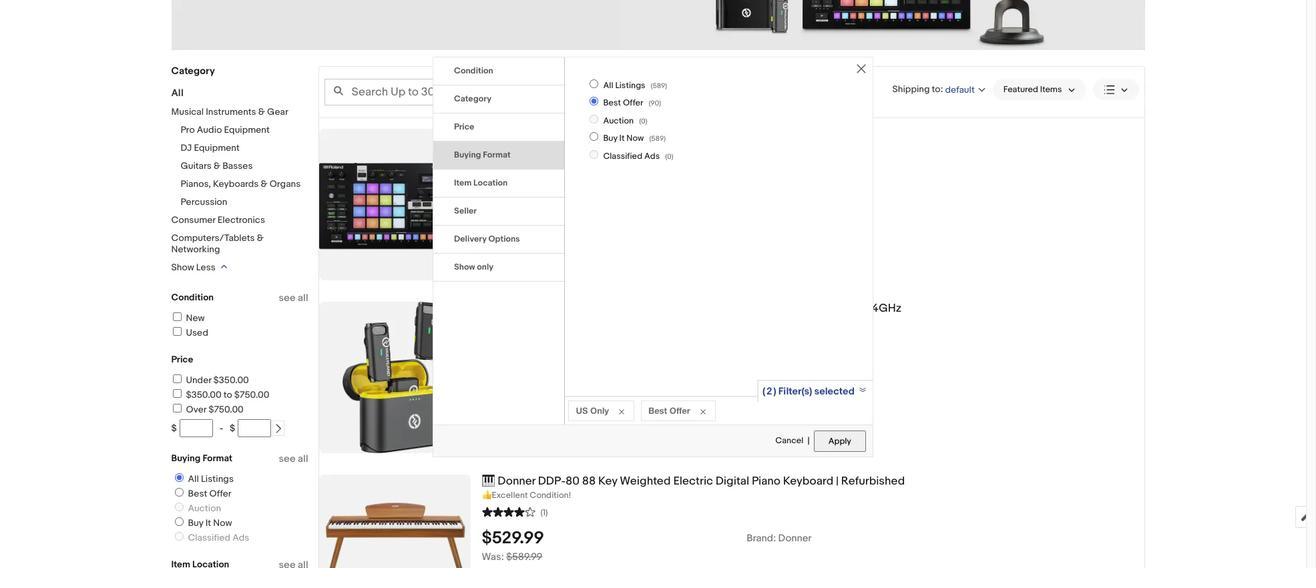 Task type: locate. For each thing, give the bounding box(es) containing it.
1 vertical spatial all listings radio
[[175, 473, 183, 482]]

best
[[603, 98, 621, 109], [648, 405, 667, 416], [188, 488, 207, 500]]

0 horizontal spatial ads
[[233, 532, 249, 544]]

buying format down roland
[[454, 150, 511, 160]]

show less button
[[171, 262, 227, 273]]

donner inside brand: donner was: $589.99
[[778, 532, 812, 545]]

0 vertical spatial all listings radio
[[590, 80, 599, 88]]

see all button for buying format
[[279, 453, 308, 465]]

all listings radio up best offer link at the bottom left of page
[[175, 473, 183, 482]]

buy
[[603, 133, 618, 144], [188, 518, 203, 529]]

1 vertical spatial $350.00
[[186, 389, 222, 401]]

buy it now right buy it now radio
[[603, 133, 644, 144]]

price up under $350.00 option
[[171, 354, 193, 365]]

( down studio
[[665, 152, 667, 161]]

0
[[641, 117, 646, 125], [667, 152, 672, 161]]

classified ads link
[[169, 532, 252, 544]]

2 vertical spatial offer
[[209, 488, 231, 500]]

computers/tablets
[[171, 232, 255, 244]]

2 show from the left
[[454, 262, 475, 273]]

listings
[[615, 80, 645, 91], [201, 473, 234, 485]]

all
[[298, 292, 308, 305], [298, 453, 308, 465]]

( for all listings
[[651, 82, 653, 90]]

ads
[[644, 151, 660, 161], [233, 532, 249, 544]]

2 horizontal spatial offer
[[670, 405, 690, 416]]

ebay down 114 watching
[[496, 193, 517, 204]]

over
[[186, 404, 206, 415]]

0 down studio
[[667, 152, 672, 161]]

category up roland
[[454, 94, 492, 104]]

best up roland verselab mv-1 production studio refurbished on the top
[[603, 98, 621, 109]]

new link
[[171, 313, 205, 324]]

( left studio
[[649, 134, 651, 143]]

pro
[[181, 124, 195, 136]]

$350.00 up over $750.00 link
[[186, 389, 222, 401]]

0 vertical spatial ebay refurbished
[[496, 193, 571, 204]]

) down studio
[[672, 152, 674, 161]]

Used checkbox
[[173, 327, 181, 336]]

donner up 👍excellent
[[498, 475, 536, 488]]

& left organs
[[261, 178, 268, 190]]

ads for classified ads radio
[[644, 151, 660, 161]]

1 vertical spatial see all
[[279, 453, 308, 465]]

( up 90
[[651, 82, 653, 90]]

2 all from the top
[[298, 453, 308, 465]]

0 horizontal spatial category
[[171, 65, 215, 77]]

best offer
[[603, 98, 643, 109], [648, 405, 690, 416], [188, 488, 231, 500]]

donner for 🎹
[[498, 475, 536, 488]]

$527.99
[[482, 153, 543, 173]]

all
[[603, 80, 613, 91], [171, 87, 183, 100], [188, 473, 199, 485]]

ads down buy it now link
[[233, 532, 249, 544]]

0 vertical spatial see all button
[[279, 292, 308, 305]]

1 show from the left
[[171, 262, 194, 273]]

0 vertical spatial price
[[454, 122, 474, 132]]

1 horizontal spatial format
[[483, 150, 511, 160]]

it for buy it now option
[[205, 518, 211, 529]]

( left 2
[[763, 385, 765, 398]]

classified ads down buy it now link
[[188, 532, 249, 544]]

2 see all from the top
[[279, 453, 308, 465]]

auction for auction option
[[188, 503, 221, 514]]

0 horizontal spatial buy it now
[[188, 518, 232, 529]]

( for buy it now
[[649, 134, 651, 143]]

589 down ( 90 )
[[651, 134, 664, 143]]

buy right buy it now radio
[[603, 133, 618, 144]]

) right the 583
[[665, 82, 667, 90]]

listings up best offer link at the bottom left of page
[[201, 473, 234, 485]]

Buy It Now radio
[[175, 518, 183, 526]]

now up classified ads link
[[213, 518, 232, 529]]

format down roland
[[483, 150, 511, 160]]

microphone,
[[662, 302, 728, 315]]

item location
[[454, 178, 508, 188]]

$750.00 right to
[[234, 389, 269, 401]]

now
[[627, 133, 644, 144], [213, 518, 232, 529]]

listings left 'results'
[[615, 80, 645, 91]]

classified ads for classified ads option
[[188, 532, 249, 544]]

buying format inside tab list
[[454, 150, 511, 160]]

0 horizontal spatial best
[[188, 488, 207, 500]]

( 0 ) down studio
[[665, 152, 674, 161]]

0 vertical spatial all listings
[[603, 80, 645, 91]]

( 589 ) down ( 90 )
[[649, 134, 666, 143]]

donner
[[498, 475, 536, 488], [778, 532, 812, 545]]

1 $ from the left
[[171, 423, 177, 434]]

0 vertical spatial now
[[627, 133, 644, 144]]

1 horizontal spatial show
[[454, 262, 475, 273]]

selected
[[814, 385, 855, 398]]

roland
[[482, 129, 518, 142]]

now for buy it now radio
[[627, 133, 644, 144]]

1 vertical spatial equipment
[[194, 142, 240, 154]]

1 vertical spatial now
[[213, 518, 232, 529]]

ebay refurbished
[[496, 193, 571, 204], [496, 350, 571, 362]]

Minimum Value text field
[[179, 419, 213, 437]]

) right production
[[664, 134, 666, 143]]

was:
[[482, 551, 504, 563]]

it up classified ads link
[[205, 518, 211, 529]]

it for buy it now radio
[[619, 133, 625, 144]]

) for offer
[[659, 99, 661, 108]]

refurbished
[[693, 129, 757, 142], [519, 193, 571, 204], [519, 350, 571, 362], [841, 475, 905, 488]]

Best Offer radio
[[590, 97, 599, 106], [175, 488, 183, 497]]

over $750.00 link
[[171, 404, 244, 415]]

under
[[186, 375, 211, 386]]

category inside tab list
[[454, 94, 492, 104]]

Under $350.00 checkbox
[[173, 375, 181, 383]]

instruments
[[206, 106, 256, 118]]

0 horizontal spatial classified
[[188, 532, 230, 544]]

1 vertical spatial format
[[203, 453, 232, 464]]

1 vertical spatial ebay refurbished
[[496, 350, 571, 362]]

1 vertical spatial price
[[171, 354, 193, 365]]

0 vertical spatial equipment
[[224, 124, 270, 136]]

0 vertical spatial buying
[[454, 150, 481, 160]]

( 0 )
[[639, 117, 647, 125], [665, 152, 674, 161]]

mv-
[[569, 129, 590, 142]]

0 vertical spatial classified ads
[[603, 151, 660, 161]]

classified ads
[[603, 151, 660, 161], [188, 532, 249, 544]]

|
[[836, 475, 839, 488]]

0 vertical spatial buy it now
[[603, 133, 644, 144]]

( 0 ) up production
[[639, 117, 647, 125]]

all listings radio up auction radio
[[590, 80, 599, 88]]

1 horizontal spatial auction
[[603, 115, 634, 126]]

weighted
[[620, 475, 671, 488]]

🎹 donner ddp-80 88 key weighted electric digital piano keyboard | refurbished link
[[482, 475, 1144, 489]]

Classified Ads radio
[[590, 150, 599, 159]]

offer for the left best offer radio
[[209, 488, 231, 500]]

hollyland lark m1 wireless lavalier microphone, noise cancellation 656ft 2.4ghz
[[482, 302, 902, 315]]

donner inside 🎹 donner ddp-80 88 key weighted electric digital piano keyboard | refurbished 👍excellent condition!
[[498, 475, 536, 488]]

buy it now up classified ads link
[[188, 518, 232, 529]]

equipment
[[224, 124, 270, 136], [194, 142, 240, 154]]

1 horizontal spatial donner
[[778, 532, 812, 545]]

589 up ( 90 )
[[653, 82, 665, 90]]

refurbished inside 🎹 donner ddp-80 88 key weighted electric digital piano keyboard | refurbished 👍excellent condition!
[[841, 475, 905, 488]]

buy it now link
[[169, 518, 235, 529]]

) down 583 results
[[659, 99, 661, 108]]

see all
[[279, 292, 308, 305], [279, 453, 308, 465]]

0 horizontal spatial donner
[[498, 475, 536, 488]]

1 vertical spatial buying
[[171, 453, 201, 464]]

$529.99
[[482, 528, 544, 549]]

0 horizontal spatial condition
[[171, 292, 214, 303]]

1 vertical spatial buy it now
[[188, 518, 232, 529]]

2 see from the top
[[279, 453, 296, 465]]

0 vertical spatial ebay
[[496, 193, 517, 204]]

roland verselab mv-1 production studio refurbished
[[482, 129, 757, 142]]

( for classified ads
[[665, 152, 667, 161]]

0 vertical spatial $350.00
[[213, 375, 249, 386]]

equipment up guitars & basses link
[[194, 142, 240, 154]]

( up production
[[639, 117, 641, 125]]

$ down 'over $750.00' checkbox
[[171, 423, 177, 434]]

lavalier
[[621, 302, 660, 315]]

digital
[[716, 475, 749, 488]]

roland verselab mv-1 production studio refurbished image
[[319, 129, 470, 280]]

buy down the auction link
[[188, 518, 203, 529]]

see all button
[[279, 292, 308, 305], [279, 453, 308, 465]]

0 horizontal spatial now
[[213, 518, 232, 529]]

it
[[619, 133, 625, 144], [205, 518, 211, 529]]

0 horizontal spatial classified ads
[[188, 532, 249, 544]]

best up the auction link
[[188, 488, 207, 500]]

all up the musical on the top left of page
[[171, 87, 183, 100]]

0 vertical spatial ads
[[644, 151, 660, 161]]

1 vertical spatial buy
[[188, 518, 203, 529]]

0 horizontal spatial auction
[[188, 503, 221, 514]]

2 see all button from the top
[[279, 453, 308, 465]]

0 vertical spatial see
[[279, 292, 296, 305]]

1 vertical spatial donner
[[778, 532, 812, 545]]

0 horizontal spatial all listings
[[188, 473, 234, 485]]

0 vertical spatial ( 589 )
[[651, 82, 667, 90]]

0 horizontal spatial all
[[171, 87, 183, 100]]

$ right the -
[[230, 423, 235, 434]]

studio
[[656, 129, 690, 142]]

2 horizontal spatial best offer
[[648, 405, 690, 416]]

price left roland
[[454, 122, 474, 132]]

format up all listings link
[[203, 453, 232, 464]]

0 vertical spatial best
[[603, 98, 621, 109]]

it right buy it now radio
[[619, 133, 625, 144]]

1 horizontal spatial buy
[[603, 133, 618, 144]]

589
[[653, 82, 665, 90], [651, 134, 664, 143]]

All Listings radio
[[590, 80, 599, 88], [175, 473, 183, 482]]

hollyland
[[482, 302, 531, 315]]

1 vertical spatial see all button
[[279, 453, 308, 465]]

1 vertical spatial condition
[[171, 292, 214, 303]]

results
[[656, 86, 688, 97]]

( 0 ) for auction
[[639, 117, 647, 125]]

offer
[[623, 98, 643, 109], [670, 405, 690, 416], [209, 488, 231, 500]]

2 horizontal spatial all
[[603, 80, 613, 91]]

👍excellent
[[482, 490, 528, 501]]

0 vertical spatial buy
[[603, 133, 618, 144]]

$350.00
[[213, 375, 249, 386], [186, 389, 222, 401]]

buying format up all listings link
[[171, 453, 232, 464]]

1 horizontal spatial price
[[454, 122, 474, 132]]

1 see all from the top
[[279, 292, 308, 305]]

1 vertical spatial 589
[[651, 134, 664, 143]]

1 see all button from the top
[[279, 292, 308, 305]]

0 horizontal spatial all listings radio
[[175, 473, 183, 482]]

buy it now
[[603, 133, 644, 144], [188, 518, 232, 529]]

0 vertical spatial classified
[[603, 151, 642, 161]]

2 vertical spatial best offer
[[188, 488, 231, 500]]

0 vertical spatial ( 0 )
[[639, 117, 647, 125]]

1 horizontal spatial ( 0 )
[[665, 152, 674, 161]]

1 horizontal spatial ads
[[644, 151, 660, 161]]

$750.00 down $350.00 to $750.00
[[208, 404, 244, 415]]

classified down buy it now link
[[188, 532, 230, 544]]

classified for classified ads option
[[188, 532, 230, 544]]

2 $ from the left
[[230, 423, 235, 434]]

1 vertical spatial ( 0 )
[[665, 152, 674, 161]]

best offer radio up auction radio
[[590, 97, 599, 106]]

0 vertical spatial donner
[[498, 475, 536, 488]]

1 vertical spatial best offer radio
[[175, 488, 183, 497]]

auction up roland verselab mv-1 production studio refurbished on the top
[[603, 115, 634, 126]]

1 vertical spatial $750.00
[[208, 404, 244, 415]]

see for buying format
[[279, 453, 296, 465]]

refurbished right studio
[[693, 129, 757, 142]]

1 vertical spatial category
[[454, 94, 492, 104]]

all for buying format
[[298, 453, 308, 465]]

1 vertical spatial best
[[648, 405, 667, 416]]

buying inside tab list
[[454, 150, 481, 160]]

equipment down instruments
[[224, 124, 270, 136]]

80
[[566, 475, 580, 488]]

category up the musical on the top left of page
[[171, 65, 215, 77]]

ebay refurbished down lark
[[496, 350, 571, 362]]

best offer radio up auction option
[[175, 488, 183, 497]]

( 589 ) up ( 90 )
[[651, 82, 667, 90]]

ads down studio
[[644, 151, 660, 161]]

1 horizontal spatial buy it now
[[603, 133, 644, 144]]

1 vertical spatial buying format
[[171, 453, 232, 464]]

0 horizontal spatial ( 0 )
[[639, 117, 647, 125]]

classified ads down production
[[603, 151, 660, 161]]

ebay refurbished down watching
[[496, 193, 571, 204]]

0 vertical spatial it
[[619, 133, 625, 144]]

show inside all musical instruments & gear pro audio equipment dj equipment guitars & basses pianos, keyboards & organs percussion consumer electronics computers/tablets & networking show less
[[171, 262, 194, 273]]

audio
[[197, 124, 222, 136]]

1 vertical spatial see
[[279, 453, 296, 465]]

0 vertical spatial see all
[[279, 292, 308, 305]]

1 horizontal spatial 0
[[667, 152, 672, 161]]

1 horizontal spatial best offer radio
[[590, 97, 599, 106]]

1 all from the top
[[298, 292, 308, 305]]

& down dj equipment link
[[214, 160, 220, 172]]

seller
[[454, 206, 477, 216]]

0 horizontal spatial buying
[[171, 453, 201, 464]]

guitars & basses link
[[181, 160, 253, 172]]

tab list
[[433, 57, 565, 282]]

0 horizontal spatial listings
[[201, 473, 234, 485]]

electronics
[[217, 214, 265, 226]]

donner right brand:
[[778, 532, 812, 545]]

auction up buy it now link
[[188, 503, 221, 514]]

114
[[482, 175, 495, 188]]

buying up all listings link
[[171, 453, 201, 464]]

only
[[477, 262, 494, 273]]

1 horizontal spatial now
[[627, 133, 644, 144]]

gear
[[267, 106, 288, 118]]

1 vertical spatial ebay
[[496, 350, 517, 362]]

( down the 583
[[649, 99, 651, 108]]

0 horizontal spatial 0
[[641, 117, 646, 125]]

2 vertical spatial best
[[188, 488, 207, 500]]

0 vertical spatial best offer
[[603, 98, 643, 109]]

1 see from the top
[[279, 292, 296, 305]]

1 horizontal spatial $
[[230, 423, 235, 434]]

) up production
[[646, 117, 647, 125]]

best right only
[[648, 405, 667, 416]]

Apply submit
[[814, 431, 866, 452]]

refurbished down watching
[[519, 193, 571, 204]]

offer for top best offer radio
[[623, 98, 643, 109]]

classified down production
[[603, 151, 642, 161]]

1 horizontal spatial offer
[[623, 98, 643, 109]]

keyboard
[[783, 475, 833, 488]]

1 horizontal spatial condition
[[454, 66, 493, 76]]

4 out of 5 stars image
[[482, 505, 535, 518]]

buying up "item"
[[454, 150, 481, 160]]

0 vertical spatial 0
[[641, 117, 646, 125]]

0 up production
[[641, 117, 646, 125]]

$350.00 up to
[[213, 375, 249, 386]]

ebay
[[496, 193, 517, 204], [496, 350, 517, 362]]

auction for auction radio
[[603, 115, 634, 126]]

589 for buy it now
[[651, 134, 664, 143]]

refurbished right the |
[[841, 475, 905, 488]]

all for the right all listings 'option'
[[603, 80, 613, 91]]

1 vertical spatial offer
[[670, 405, 690, 416]]

show down networking
[[171, 262, 194, 273]]

0 for classified ads
[[667, 152, 672, 161]]

submit price range image
[[274, 424, 283, 434]]

1 vertical spatial classified ads
[[188, 532, 249, 544]]

1 vertical spatial classified
[[188, 532, 230, 544]]

hollyland lark m1 wireless lavalier microphone, noise cancellation 656ft 2.4ghz image
[[342, 302, 447, 453]]

show left the only
[[454, 262, 475, 273]]

all left the 583
[[603, 80, 613, 91]]

ebay down 'hollyland'
[[496, 350, 517, 362]]

now left studio
[[627, 133, 644, 144]]

see for condition
[[279, 292, 296, 305]]

$750.00
[[234, 389, 269, 401], [208, 404, 244, 415]]

1 horizontal spatial buying
[[454, 150, 481, 160]]

all up best offer link at the bottom left of page
[[188, 473, 199, 485]]

condition
[[454, 66, 493, 76], [171, 292, 214, 303]]

New checkbox
[[173, 313, 181, 321]]

(1)
[[541, 507, 548, 518]]

0 vertical spatial format
[[483, 150, 511, 160]]



Task type: describe. For each thing, give the bounding box(es) containing it.
hollyland lark m1 wireless lavalier microphone, noise cancellation 656ft 2.4ghz link
[[482, 302, 1144, 316]]

all inside all musical instruments & gear pro audio equipment dj equipment guitars & basses pianos, keyboards & organs percussion consumer electronics computers/tablets & networking show less
[[171, 87, 183, 100]]

& down electronics
[[257, 232, 264, 244]]

( 90 )
[[649, 99, 661, 108]]

0 horizontal spatial best offer radio
[[175, 488, 183, 497]]

price inside tab list
[[454, 122, 474, 132]]

0 horizontal spatial best offer
[[188, 488, 231, 500]]

all listings link
[[169, 473, 236, 485]]

verselab
[[521, 129, 567, 142]]

brand: donner was: $589.99
[[482, 532, 812, 563]]

583
[[638, 86, 654, 97]]

( for auction
[[639, 117, 641, 125]]

1 horizontal spatial all listings
[[603, 80, 645, 91]]

production
[[596, 129, 654, 142]]

filter(s)
[[779, 385, 812, 398]]

2
[[767, 385, 772, 398]]

m1
[[557, 302, 571, 315]]

show inside tab list
[[454, 262, 475, 273]]

percussion link
[[181, 196, 227, 208]]

Buy It Now radio
[[590, 132, 599, 141]]

90
[[651, 99, 659, 108]]

classified ads for classified ads radio
[[603, 151, 660, 161]]

show only
[[454, 262, 494, 273]]

Classified Ads radio
[[175, 532, 183, 541]]

0 vertical spatial category
[[171, 65, 215, 77]]

us
[[576, 405, 588, 416]]

2 ebay refurbished from the top
[[496, 350, 571, 362]]

only
[[590, 405, 609, 416]]

$350.00 to $750.00 checkbox
[[173, 389, 181, 398]]

consumer
[[171, 214, 215, 226]]

cancellation
[[763, 302, 829, 315]]

🎹 donner ddp-80 88 key weighted electric digital piano keyboard | refurbished image
[[319, 475, 470, 568]]

1 horizontal spatial listings
[[615, 80, 645, 91]]

583 results
[[638, 86, 688, 97]]

Maximum Value text field
[[238, 419, 271, 437]]

under $350.00
[[186, 375, 249, 386]]

0 vertical spatial $750.00
[[234, 389, 269, 401]]

$350.00 to $750.00 link
[[171, 389, 269, 401]]

( for best offer
[[649, 99, 651, 108]]

wireless
[[573, 302, 618, 315]]

to
[[224, 389, 232, 401]]

best offer link
[[169, 488, 234, 500]]

item
[[454, 178, 472, 188]]

all musical instruments & gear pro audio equipment dj equipment guitars & basses pianos, keyboards & organs percussion consumer electronics computers/tablets & networking show less
[[171, 87, 301, 273]]

guitars
[[181, 160, 212, 172]]

$350.00 to $750.00
[[186, 389, 269, 401]]

refurbished down lark
[[519, 350, 571, 362]]

1 vertical spatial all listings
[[188, 473, 234, 485]]

🎹
[[482, 475, 495, 488]]

114 watching
[[482, 175, 538, 188]]

musical
[[171, 106, 204, 118]]

buy it now for buy it now option
[[188, 518, 232, 529]]

basses
[[223, 160, 253, 172]]

88
[[582, 475, 596, 488]]

auction link
[[169, 503, 224, 514]]

new
[[186, 313, 205, 324]]

format inside tab list
[[483, 150, 511, 160]]

1 ebay refurbished from the top
[[496, 193, 571, 204]]

$ for maximum value text box
[[230, 423, 235, 434]]

1 horizontal spatial best
[[603, 98, 621, 109]]

1
[[590, 129, 594, 142]]

networking
[[171, 244, 220, 255]]

1 ebay from the top
[[496, 193, 517, 204]]

condition!
[[530, 490, 571, 501]]

buy for buy it now option
[[188, 518, 203, 529]]

key
[[598, 475, 617, 488]]

& left gear
[[258, 106, 265, 118]]

1 vertical spatial listings
[[201, 473, 234, 485]]

cancel button
[[775, 430, 804, 453]]

lark
[[533, 302, 555, 315]]

(1) link
[[482, 505, 548, 518]]

) for it
[[664, 134, 666, 143]]

0 horizontal spatial price
[[171, 354, 193, 365]]

pro audio equipment link
[[181, 124, 270, 136]]

pianos, keyboards & organs link
[[181, 178, 301, 190]]

) right 2
[[774, 385, 776, 398]]

donner for brand:
[[778, 532, 812, 545]]

Auction radio
[[590, 115, 599, 123]]

over $750.00
[[186, 404, 244, 415]]

( 2 ) filter(s) selected
[[763, 385, 855, 398]]

ddp-
[[538, 475, 566, 488]]

pianos,
[[181, 178, 211, 190]]

now for buy it now option
[[213, 518, 232, 529]]

Auction radio
[[175, 503, 183, 512]]

brand:
[[747, 532, 776, 545]]

watching
[[497, 175, 538, 188]]

cancel
[[776, 436, 804, 446]]

2.4ghz
[[862, 302, 902, 315]]

see all for buying format
[[279, 453, 308, 465]]

consumer electronics link
[[171, 214, 265, 226]]

musical instruments & gear link
[[171, 106, 288, 118]]

options
[[488, 234, 520, 244]]

see all button for condition
[[279, 292, 308, 305]]

1 horizontal spatial all listings radio
[[590, 80, 599, 88]]

dj
[[181, 142, 192, 154]]

2 ebay from the top
[[496, 350, 517, 362]]

close image
[[857, 64, 866, 74]]

all for leftmost all listings 'option'
[[188, 473, 199, 485]]

0 vertical spatial best offer radio
[[590, 97, 599, 106]]

2 horizontal spatial best
[[648, 405, 667, 416]]

under $350.00 link
[[171, 375, 249, 386]]

buy it now for buy it now radio
[[603, 133, 644, 144]]

all for condition
[[298, 292, 308, 305]]

keyboards
[[213, 178, 259, 190]]

see all for condition
[[279, 292, 308, 305]]

delivery
[[454, 234, 487, 244]]

percussion
[[181, 196, 227, 208]]

👍Excellent Condition! text field
[[482, 490, 1144, 501]]

condition inside tab list
[[454, 66, 493, 76]]

ads for classified ads option
[[233, 532, 249, 544]]

noise
[[730, 302, 760, 315]]

) for ads
[[672, 152, 674, 161]]

electric
[[673, 475, 713, 488]]

piano
[[752, 475, 781, 488]]

0 horizontal spatial format
[[203, 453, 232, 464]]

🎹 donner ddp-80 88 key weighted electric digital piano keyboard | refurbished 👍excellent condition!
[[482, 475, 905, 501]]

classified for classified ads radio
[[603, 151, 642, 161]]

tab list containing condition
[[433, 57, 565, 282]]

0 for auction
[[641, 117, 646, 125]]

) for listings
[[665, 82, 667, 90]]

-
[[220, 423, 223, 434]]

dj equipment link
[[181, 142, 240, 154]]

used link
[[171, 327, 208, 339]]

location
[[474, 178, 508, 188]]

( 589 ) for all listings
[[651, 82, 667, 90]]

$ for minimum value text field on the bottom of the page
[[171, 423, 177, 434]]

buy for buy it now radio
[[603, 133, 618, 144]]

Over $750.00 checkbox
[[173, 404, 181, 413]]

656ft
[[832, 302, 860, 315]]

589 for all listings
[[653, 82, 665, 90]]

roland verselab mv-1 production studio refurbished link
[[482, 129, 1144, 143]]

used
[[186, 327, 208, 339]]

( 589 ) for buy it now
[[649, 134, 666, 143]]

computers/tablets & networking link
[[171, 232, 264, 255]]

less
[[196, 262, 216, 273]]

( 0 ) for classified ads
[[665, 152, 674, 161]]



Task type: vqa. For each thing, say whether or not it's contained in the screenshot.
"to" in the Up to 20% off Nautica, direct from the brand
no



